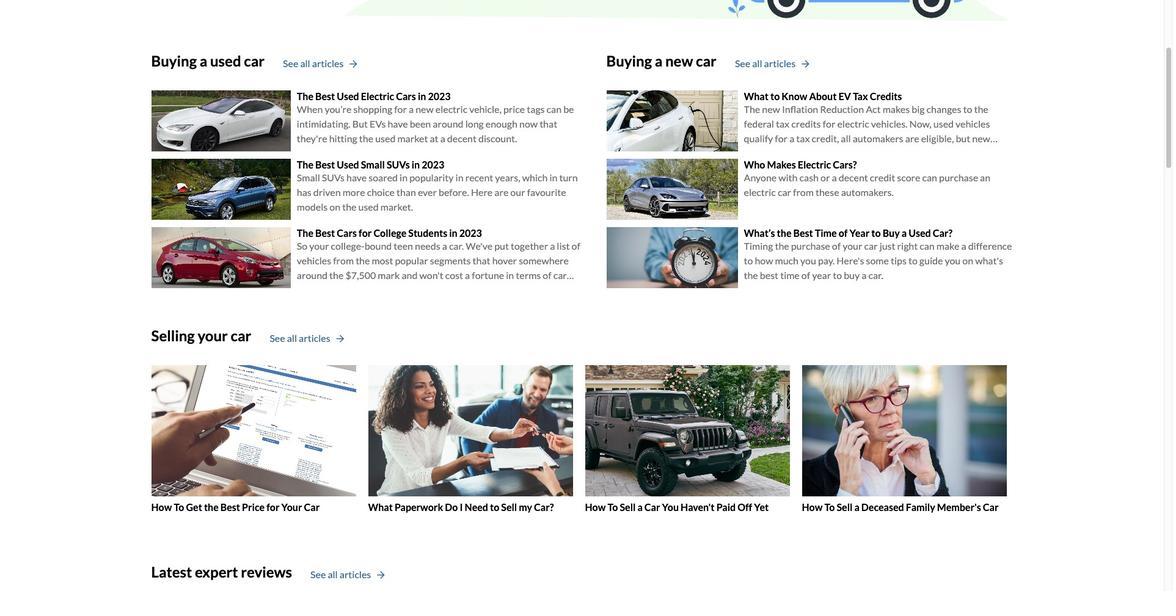 Task type: describe. For each thing, give the bounding box(es) containing it.
these
[[816, 186, 840, 198]]

timing
[[744, 240, 774, 252]]

vehicle,
[[470, 103, 502, 115]]

your inside the best cars for college students in 2023 so your college-bound teen needs a car. we've put together a list of vehicles from the most popular segments that hover somewhere around the $7,500 mark and won't cost a fortune in terms of car insurance.
[[310, 240, 329, 252]]

college-
[[331, 240, 365, 252]]

what paperwork do i need to sell my car?
[[368, 502, 554, 513]]

have inside the best used small suvs in 2023 small suvs have soared in popularity in recent years, which in turn has driven more choice than ever before. here are our favourite models on the used market.
[[347, 172, 367, 183]]

pay.
[[819, 255, 835, 267]]

electric inside who makes electric cars? anyone with cash or a decent credit score can purchase an electric car from these automakers.
[[798, 159, 832, 170]]

been
[[410, 118, 431, 130]]

of left 'year'
[[839, 227, 848, 239]]

buying a new car
[[607, 52, 717, 70]]

be
[[564, 103, 574, 115]]

won't
[[420, 270, 444, 281]]

in up the before.
[[456, 172, 464, 183]]

a inside 'link'
[[855, 502, 860, 513]]

what paperwork do i need to sell my car? image
[[368, 365, 573, 497]]

soared
[[369, 172, 398, 183]]

the inside what to know about ev tax credits the new inflation reduction act makes big changes to the federal tax credits for electric vehicles. now, used vehicles qualify for a tax credit, all automakers are eligible, but new restrictions limit which vehicles qualify.
[[975, 103, 989, 115]]

what to know about ev tax credits the new inflation reduction act makes big changes to the federal tax credits for electric vehicles. now, used vehicles qualify for a tax credit, all automakers are eligible, but new restrictions limit which vehicles qualify.
[[744, 90, 991, 159]]

for inside the best cars for college students in 2023 so your college-bound teen needs a car. we've put together a list of vehicles from the most popular segments that hover somewhere around the $7,500 mark and won't cost a fortune in terms of car insurance.
[[359, 227, 372, 239]]

your inside what's the best time of year to buy a used car? timing the purchase of your car just right can make a difference to how much you pay. here's some tips to guide you on what's the best time of year to buy a car.
[[843, 240, 863, 252]]

on inside what's the best time of year to buy a used car? timing the purchase of your car just right can make a difference to how much you pay. here's some tips to guide you on what's the best time of year to buy a car.
[[963, 255, 974, 267]]

the up "$7,500"
[[356, 255, 370, 267]]

2023 for the best used small suvs in 2023
[[422, 159, 445, 170]]

credits
[[792, 118, 821, 130]]

in right students
[[450, 227, 458, 239]]

arrow right image for buying a new car
[[802, 60, 810, 69]]

list
[[557, 240, 570, 252]]

what for what to know about ev tax credits the new inflation reduction act makes big changes to the federal tax credits for electric vehicles. now, used vehicles qualify for a tax credit, all automakers are eligible, but new restrictions limit which vehicles qualify.
[[744, 90, 769, 102]]

changes
[[927, 103, 962, 115]]

paperwork
[[395, 502, 443, 513]]

all for latest expert reviews
[[328, 569, 338, 581]]

what's
[[976, 255, 1004, 267]]

see for latest expert reviews
[[311, 569, 326, 581]]

guide
[[920, 255, 944, 267]]

1 horizontal spatial suvs
[[387, 159, 410, 170]]

1 car from the left
[[304, 502, 320, 513]]

tags
[[527, 103, 545, 115]]

eligible,
[[922, 133, 955, 144]]

all inside what to know about ev tax credits the new inflation reduction act makes big changes to the federal tax credits for electric vehicles. now, used vehicles qualify for a tax credit, all automakers are eligible, but new restrictions limit which vehicles qualify.
[[842, 133, 852, 144]]

can inside who makes electric cars? anyone with cash or a decent credit score can purchase an electric car from these automakers.
[[923, 172, 938, 183]]

from inside who makes electric cars? anyone with cash or a decent credit score can purchase an electric car from these automakers.
[[794, 186, 814, 198]]

how to get the best price for your car link
[[151, 365, 356, 513]]

all for buying a new car
[[753, 58, 763, 69]]

recent
[[466, 172, 494, 183]]

to for how to get the best price for your car
[[174, 502, 184, 513]]

market
[[398, 133, 428, 144]]

how to get the best price for your car
[[151, 502, 320, 513]]

how to sell a deceased family member's car image
[[802, 365, 1007, 497]]

the best cars for college students in 2023 link
[[297, 227, 482, 239]]

score
[[898, 172, 921, 183]]

who makes electric cars? anyone with cash or a decent credit score can purchase an electric car from these automakers.
[[744, 159, 991, 198]]

inflation
[[783, 103, 819, 115]]

are inside what to know about ev tax credits the new inflation reduction act makes big changes to the federal tax credits for electric vehicles. now, used vehicles qualify for a tax credit, all automakers are eligible, but new restrictions limit which vehicles qualify.
[[906, 133, 920, 144]]

to left buy at the right
[[833, 270, 843, 281]]

see all articles link for latest expert reviews
[[311, 568, 385, 583]]

our
[[511, 186, 526, 198]]

year
[[850, 227, 870, 239]]

yet
[[755, 502, 769, 513]]

1 vertical spatial tax
[[797, 133, 810, 144]]

car inside who makes electric cars? anyone with cash or a decent credit score can purchase an electric car from these automakers.
[[778, 186, 792, 198]]

the for the best used small suvs in 2023 small suvs have soared in popularity in recent years, which in turn has driven more choice than ever before. here are our favourite models on the used market.
[[297, 159, 314, 170]]

latest expert reviews
[[151, 564, 292, 581]]

what for what paperwork do i need to sell my car?
[[368, 502, 393, 513]]

tax
[[854, 90, 869, 102]]

the best used electric cars in 2023 when you're shopping for a new electric vehicle, price tags can be intimidating. but evs have been around long enough now that they're hitting the used market at a decent discount.
[[297, 90, 574, 144]]

students
[[409, 227, 448, 239]]

the inside the best used electric cars in 2023 when you're shopping for a new electric vehicle, price tags can be intimidating. but evs have been around long enough now that they're hitting the used market at a decent discount.
[[359, 133, 374, 144]]

articles for latest expert reviews
[[340, 569, 371, 581]]

driven
[[314, 186, 341, 198]]

2 horizontal spatial vehicles
[[956, 118, 991, 130]]

you're
[[325, 103, 352, 115]]

see all articles for buying a new car
[[735, 58, 796, 69]]

arrow right image for latest expert reviews
[[377, 572, 385, 580]]

1 sell from the left
[[502, 502, 517, 513]]

new inside the best used electric cars in 2023 when you're shopping for a new electric vehicle, price tags can be intimidating. but evs have been around long enough now that they're hitting the used market at a decent discount.
[[416, 103, 434, 115]]

best for so
[[316, 227, 335, 239]]

time
[[781, 270, 800, 281]]

the up much in the top of the page
[[776, 240, 790, 252]]

what's the best time of year to buy a used car? link
[[744, 227, 953, 239]]

of right "list"
[[572, 240, 581, 252]]

from inside the best cars for college students in 2023 so your college-bound teen needs a car. we've put together a list of vehicles from the most popular segments that hover somewhere around the $7,500 mark and won't cost a fortune in terms of car insurance.
[[333, 255, 354, 267]]

what's the best time of year to buy a used car? image
[[607, 227, 738, 288]]

cost
[[446, 270, 463, 281]]

choice
[[367, 186, 395, 198]]

on inside the best used small suvs in 2023 small suvs have soared in popularity in recent years, which in turn has driven more choice than ever before. here are our favourite models on the used market.
[[330, 201, 341, 213]]

in up than
[[400, 172, 408, 183]]

0 vertical spatial small
[[361, 159, 385, 170]]

the best used small suvs in 2023 image
[[151, 159, 291, 220]]

2 you from the left
[[946, 255, 961, 267]]

can inside what's the best time of year to buy a used car? timing the purchase of your car just right can make a difference to how much you pay. here's some tips to guide you on what's the best time of year to buy a car.
[[920, 240, 935, 252]]

together
[[511, 240, 548, 252]]

hover
[[493, 255, 517, 267]]

1 vertical spatial car?
[[534, 502, 554, 513]]

they're
[[297, 133, 327, 144]]

segments
[[430, 255, 471, 267]]

see all articles link for buying a used car
[[283, 56, 357, 71]]

of down somewhere
[[543, 270, 552, 281]]

who makes electric cars? image
[[607, 159, 738, 220]]

but
[[957, 133, 971, 144]]

electric inside who makes electric cars? anyone with cash or a decent credit score can purchase an electric car from these automakers.
[[744, 186, 776, 198]]

teen
[[394, 240, 413, 252]]

some
[[867, 255, 890, 267]]

for inside the best used electric cars in 2023 when you're shopping for a new electric vehicle, price tags can be intimidating. but evs have been around long enough now that they're hitting the used market at a decent discount.
[[394, 103, 407, 115]]

than
[[397, 186, 416, 198]]

arrow right image for selling your car
[[337, 335, 344, 344]]

price
[[504, 103, 525, 115]]

which inside the best used small suvs in 2023 small suvs have soared in popularity in recent years, which in turn has driven more choice than ever before. here are our favourite models on the used market.
[[523, 172, 548, 183]]

the best cars for college students in 2023 image
[[151, 227, 291, 288]]

how to sell a deceased family member's car
[[802, 502, 999, 513]]

around inside the best cars for college students in 2023 so your college-bound teen needs a car. we've put together a list of vehicles from the most popular segments that hover somewhere around the $7,500 mark and won't cost a fortune in terms of car insurance.
[[297, 270, 328, 281]]

paid
[[717, 502, 736, 513]]

qualify.
[[880, 147, 911, 159]]

big
[[912, 103, 925, 115]]

what's
[[744, 227, 776, 239]]

market.
[[381, 201, 413, 213]]

1 vertical spatial suvs
[[322, 172, 345, 183]]

a inside what to know about ev tax credits the new inflation reduction act makes big changes to the federal tax credits for electric vehicles. now, used vehicles qualify for a tax credit, all automakers are eligible, but new restrictions limit which vehicles qualify.
[[790, 133, 795, 144]]

to right the need
[[490, 502, 500, 513]]

and
[[402, 270, 418, 281]]

car inside the best cars for college students in 2023 so your college-bound teen needs a car. we've put together a list of vehicles from the most popular segments that hover somewhere around the $7,500 mark and won't cost a fortune in terms of car insurance.
[[554, 270, 567, 281]]

of left the year
[[802, 270, 811, 281]]

need
[[465, 502, 488, 513]]

purchase for the
[[792, 240, 831, 252]]

vehicles.
[[872, 118, 908, 130]]

sell for how to sell a deceased family member's car
[[837, 502, 853, 513]]

for up credit, at the top of the page
[[823, 118, 836, 130]]

off
[[738, 502, 753, 513]]

now
[[520, 118, 538, 130]]

i
[[460, 502, 463, 513]]

car. inside the best cars for college students in 2023 so your college-bound teen needs a car. we've put together a list of vehicles from the most popular segments that hover somewhere around the $7,500 mark and won't cost a fortune in terms of car insurance.
[[449, 240, 464, 252]]

or
[[821, 172, 831, 183]]

what paperwork do i need to sell my car? link
[[368, 365, 573, 513]]

how
[[755, 255, 774, 267]]

bound
[[365, 240, 392, 252]]

popular
[[395, 255, 428, 267]]

new right but
[[973, 133, 991, 144]]

car. inside what's the best time of year to buy a used car? timing the purchase of your car just right can make a difference to how much you pay. here's some tips to guide you on what's the best time of year to buy a car.
[[869, 270, 884, 281]]

credit,
[[812, 133, 840, 144]]

used inside what to know about ev tax credits the new inflation reduction act makes big changes to the federal tax credits for electric vehicles. now, used vehicles qualify for a tax credit, all automakers are eligible, but new restrictions limit which vehicles qualify.
[[934, 118, 954, 130]]

the up 'insurance.'
[[330, 270, 344, 281]]

how for how to get the best price for your car
[[151, 502, 172, 513]]

cars inside the best cars for college students in 2023 so your college-bound teen needs a car. we've put together a list of vehicles from the most popular segments that hover somewhere around the $7,500 mark and won't cost a fortune in terms of car insurance.
[[337, 227, 357, 239]]

difference
[[969, 240, 1013, 252]]

latest
[[151, 564, 192, 581]]

ev
[[839, 90, 852, 102]]

to right changes
[[964, 103, 973, 115]]

needs
[[415, 240, 441, 252]]

popularity
[[410, 172, 454, 183]]

the best used electric cars in 2023 link
[[297, 90, 451, 102]]

the best used electric cars in 2023 image
[[151, 90, 291, 152]]

for up restrictions
[[775, 133, 788, 144]]

how to sell a car you haven't paid off yet image
[[585, 365, 790, 497]]

all for buying a used car
[[300, 58, 310, 69]]

when
[[297, 103, 323, 115]]

to left how
[[744, 255, 753, 267]]

automakers.
[[842, 186, 894, 198]]

decent inside the best used electric cars in 2023 when you're shopping for a new electric vehicle, price tags can be intimidating. but evs have been around long enough now that they're hitting the used market at a decent discount.
[[447, 133, 477, 144]]

more
[[343, 186, 365, 198]]

sell for how to sell a car you haven't paid off yet
[[620, 502, 636, 513]]



Task type: locate. For each thing, give the bounding box(es) containing it.
buying for buying a new car
[[607, 52, 652, 70]]

car? inside what's the best time of year to buy a used car? timing the purchase of your car just right can make a difference to how much you pay. here's some tips to guide you on what's the best time of year to buy a car.
[[933, 227, 953, 239]]

1 horizontal spatial to
[[608, 502, 618, 513]]

vehicles inside the best cars for college students in 2023 so your college-bound teen needs a car. we've put together a list of vehicles from the most popular segments that hover somewhere around the $7,500 mark and won't cost a fortune in terms of car insurance.
[[297, 255, 331, 267]]

from down college-
[[333, 255, 354, 267]]

all
[[300, 58, 310, 69], [753, 58, 763, 69], [842, 133, 852, 144], [287, 333, 297, 344], [328, 569, 338, 581]]

1 vertical spatial electric
[[798, 159, 832, 170]]

what to know about ev tax credits link
[[744, 90, 903, 102]]

2 sell from the left
[[620, 502, 636, 513]]

around up 'insurance.'
[[297, 270, 328, 281]]

the inside the best used small suvs in 2023 small suvs have soared in popularity in recent years, which in turn has driven more choice than ever before. here are our favourite models on the used market.
[[343, 201, 357, 213]]

0 horizontal spatial what
[[368, 502, 393, 513]]

for up the "bound"
[[359, 227, 372, 239]]

purchase down time
[[792, 240, 831, 252]]

for left your
[[267, 502, 280, 513]]

which inside what to know about ev tax credits the new inflation reduction act makes big changes to the federal tax credits for electric vehicles. now, used vehicles qualify for a tax credit, all automakers are eligible, but new restrictions limit which vehicles qualify.
[[817, 147, 842, 159]]

1 to from the left
[[174, 502, 184, 513]]

0 vertical spatial decent
[[447, 133, 477, 144]]

the right what's
[[777, 227, 792, 239]]

new up been
[[416, 103, 434, 115]]

models
[[297, 201, 328, 213]]

articles for buying a used car
[[312, 58, 344, 69]]

1 horizontal spatial sell
[[620, 502, 636, 513]]

2 car from the left
[[645, 502, 661, 513]]

so
[[297, 240, 308, 252]]

who
[[744, 159, 766, 170]]

electric down 'anyone'
[[744, 186, 776, 198]]

0 horizontal spatial suvs
[[322, 172, 345, 183]]

2 horizontal spatial arrow right image
[[802, 60, 810, 69]]

0 vertical spatial electric
[[436, 103, 468, 115]]

2 horizontal spatial sell
[[837, 502, 853, 513]]

the down but
[[359, 133, 374, 144]]

anyone
[[744, 172, 777, 183]]

you down make
[[946, 255, 961, 267]]

best for you're
[[316, 90, 335, 102]]

best left price at the left bottom of the page
[[221, 502, 240, 513]]

2 buying from the left
[[607, 52, 652, 70]]

1 horizontal spatial from
[[794, 186, 814, 198]]

have up 'more'
[[347, 172, 367, 183]]

2 horizontal spatial your
[[843, 240, 863, 252]]

decent inside who makes electric cars? anyone with cash or a decent credit score can purchase an electric car from these automakers.
[[839, 172, 869, 183]]

see all articles link for selling your car
[[270, 332, 344, 346]]

car inside what's the best time of year to buy a used car? timing the purchase of your car just right can make a difference to how much you pay. here's some tips to guide you on what's the best time of year to buy a car.
[[865, 240, 878, 252]]

around up at
[[433, 118, 464, 130]]

used inside the best used electric cars in 2023 when you're shopping for a new electric vehicle, price tags can be intimidating. but evs have been around long enough now that they're hitting the used market at a decent discount.
[[337, 90, 359, 102]]

are
[[906, 133, 920, 144], [495, 186, 509, 198]]

used up right
[[909, 227, 932, 239]]

from down cash
[[794, 186, 814, 198]]

the up 'federal'
[[744, 103, 761, 115]]

how for how to sell a car you haven't paid off yet
[[585, 502, 606, 513]]

0 vertical spatial around
[[433, 118, 464, 130]]

0 horizontal spatial have
[[347, 172, 367, 183]]

1 how from the left
[[151, 502, 172, 513]]

what inside what to know about ev tax credits the new inflation reduction act makes big changes to the federal tax credits for electric vehicles. now, used vehicles qualify for a tax credit, all automakers are eligible, but new restrictions limit which vehicles qualify.
[[744, 90, 769, 102]]

the up so
[[297, 227, 314, 239]]

see for buying a used car
[[283, 58, 299, 69]]

2 vertical spatial used
[[909, 227, 932, 239]]

0 horizontal spatial around
[[297, 270, 328, 281]]

of down time
[[833, 240, 841, 252]]

used down changes
[[934, 118, 954, 130]]

0 vertical spatial vehicles
[[956, 118, 991, 130]]

on left what's
[[963, 255, 974, 267]]

you
[[801, 255, 817, 267], [946, 255, 961, 267]]

you left pay.
[[801, 255, 817, 267]]

to left the know
[[771, 90, 780, 102]]

arrow right image
[[802, 60, 810, 69], [337, 335, 344, 344], [377, 572, 385, 580]]

1 horizontal spatial vehicles
[[844, 147, 878, 159]]

the for the best cars for college students in 2023 so your college-bound teen needs a car. we've put together a list of vehicles from the most popular segments that hover somewhere around the $7,500 mark and won't cost a fortune in terms of car insurance.
[[297, 227, 314, 239]]

tips
[[891, 255, 907, 267]]

which
[[817, 147, 842, 159], [523, 172, 548, 183]]

hitting
[[329, 133, 358, 144]]

all for selling your car
[[287, 333, 297, 344]]

what left paperwork on the bottom left of page
[[368, 502, 393, 513]]

family
[[907, 502, 936, 513]]

the best used small suvs in 2023 small suvs have soared in popularity in recent years, which in turn has driven more choice than ever before. here are our favourite models on the used market.
[[297, 159, 578, 213]]

1 vertical spatial have
[[347, 172, 367, 183]]

2 horizontal spatial electric
[[838, 118, 870, 130]]

haven't
[[681, 502, 715, 513]]

2 horizontal spatial how
[[802, 502, 823, 513]]

0 horizontal spatial car
[[304, 502, 320, 513]]

best inside the best used small suvs in 2023 small suvs have soared in popularity in recent years, which in turn has driven more choice than ever before. here are our favourite models on the used market.
[[316, 159, 335, 170]]

are down now, at the right top
[[906, 133, 920, 144]]

insurance.
[[297, 284, 341, 296]]

best inside what's the best time of year to buy a used car? timing the purchase of your car just right can make a difference to how much you pay. here's some tips to guide you on what's the best time of year to buy a car.
[[794, 227, 814, 239]]

0 vertical spatial used
[[337, 90, 359, 102]]

0 horizontal spatial vehicles
[[297, 255, 331, 267]]

1 horizontal spatial purchase
[[940, 172, 979, 183]]

car.
[[449, 240, 464, 252], [869, 270, 884, 281]]

how for how to sell a deceased family member's car
[[802, 502, 823, 513]]

0 vertical spatial from
[[794, 186, 814, 198]]

1 vertical spatial used
[[337, 159, 359, 170]]

to
[[174, 502, 184, 513], [608, 502, 618, 513], [825, 502, 835, 513]]

used inside what's the best time of year to buy a used car? timing the purchase of your car just right can make a difference to how much you pay. here's some tips to guide you on what's the best time of year to buy a car.
[[909, 227, 932, 239]]

that inside the best used electric cars in 2023 when you're shopping for a new electric vehicle, price tags can be intimidating. but evs have been around long enough now that they're hitting the used market at a decent discount.
[[540, 118, 558, 130]]

the best used small suvs in 2023 link
[[297, 159, 445, 170]]

0 vertical spatial have
[[388, 118, 408, 130]]

used down hitting
[[337, 159, 359, 170]]

are down years,
[[495, 186, 509, 198]]

how to sell a deceased family member's car link
[[802, 365, 1007, 513]]

1 horizontal spatial have
[[388, 118, 408, 130]]

0 horizontal spatial small
[[297, 172, 320, 183]]

0 horizontal spatial electric
[[436, 103, 468, 115]]

enough
[[486, 118, 518, 130]]

for
[[394, 103, 407, 115], [823, 118, 836, 130], [775, 133, 788, 144], [359, 227, 372, 239], [267, 502, 280, 513]]

evs
[[370, 118, 386, 130]]

vehicles down so
[[297, 255, 331, 267]]

3 to from the left
[[825, 502, 835, 513]]

0 horizontal spatial car?
[[534, 502, 554, 513]]

can up guide
[[920, 240, 935, 252]]

what to know about ev tax credits image
[[607, 90, 738, 152]]

1 vertical spatial that
[[473, 255, 491, 267]]

0 horizontal spatial that
[[473, 255, 491, 267]]

1 horizontal spatial car
[[645, 502, 661, 513]]

1 you from the left
[[801, 255, 817, 267]]

small up soared at the top left of page
[[361, 159, 385, 170]]

1 horizontal spatial cars
[[396, 90, 416, 102]]

small up the has in the left top of the page
[[297, 172, 320, 183]]

decent down long
[[447, 133, 477, 144]]

know
[[782, 90, 808, 102]]

make
[[937, 240, 960, 252]]

get
[[186, 502, 202, 513]]

the up when
[[297, 90, 314, 102]]

the down 'more'
[[343, 201, 357, 213]]

articles
[[312, 58, 344, 69], [765, 58, 796, 69], [299, 333, 331, 344], [340, 569, 371, 581]]

used for you're
[[337, 90, 359, 102]]

electric inside the best used electric cars in 2023 when you're shopping for a new electric vehicle, price tags can be intimidating. but evs have been around long enough now that they're hitting the used market at a decent discount.
[[436, 103, 468, 115]]

a inside who makes electric cars? anyone with cash or a decent credit score can purchase an electric car from these automakers.
[[832, 172, 837, 183]]

automakers
[[853, 133, 904, 144]]

suvs up the driven
[[322, 172, 345, 183]]

best up college-
[[316, 227, 335, 239]]

what inside what paperwork do i need to sell my car? link
[[368, 502, 393, 513]]

best inside the best cars for college students in 2023 so your college-bound teen needs a car. we've put together a list of vehicles from the most popular segments that hover somewhere around the $7,500 mark and won't cost a fortune in terms of car insurance.
[[316, 227, 335, 239]]

1 vertical spatial on
[[963, 255, 974, 267]]

$7,500
[[346, 270, 376, 281]]

2 horizontal spatial car
[[984, 502, 999, 513]]

best inside the best used electric cars in 2023 when you're shopping for a new electric vehicle, price tags can be intimidating. but evs have been around long enough now that they're hitting the used market at a decent discount.
[[316, 90, 335, 102]]

0 vertical spatial can
[[547, 103, 562, 115]]

that
[[540, 118, 558, 130], [473, 255, 491, 267]]

that for tags
[[540, 118, 558, 130]]

2 vertical spatial electric
[[744, 186, 776, 198]]

sell left you
[[620, 502, 636, 513]]

car? right my
[[534, 502, 554, 513]]

college
[[374, 227, 407, 239]]

in up popularity
[[412, 159, 420, 170]]

0 horizontal spatial on
[[330, 201, 341, 213]]

car right 'member's'
[[984, 502, 999, 513]]

2 horizontal spatial to
[[825, 502, 835, 513]]

see all articles for buying a used car
[[283, 58, 344, 69]]

new up what to know about ev tax credits image
[[666, 52, 694, 70]]

your
[[282, 502, 302, 513]]

electric up long
[[436, 103, 468, 115]]

most
[[372, 255, 393, 267]]

1 horizontal spatial car.
[[869, 270, 884, 281]]

can
[[547, 103, 562, 115], [923, 172, 938, 183], [920, 240, 935, 252]]

1 vertical spatial small
[[297, 172, 320, 183]]

used up the best used electric cars in 2023 image
[[210, 52, 241, 70]]

right
[[898, 240, 918, 252]]

car right your
[[304, 502, 320, 513]]

1 vertical spatial can
[[923, 172, 938, 183]]

best up "you're"
[[316, 90, 335, 102]]

0 vertical spatial 2023
[[428, 90, 451, 102]]

can right score
[[923, 172, 938, 183]]

0 horizontal spatial cars
[[337, 227, 357, 239]]

0 horizontal spatial your
[[198, 327, 228, 345]]

0 horizontal spatial purchase
[[792, 240, 831, 252]]

electric
[[436, 103, 468, 115], [838, 118, 870, 130], [744, 186, 776, 198]]

in up been
[[418, 90, 426, 102]]

1 vertical spatial decent
[[839, 172, 869, 183]]

mark
[[378, 270, 400, 281]]

articles for buying a new car
[[765, 58, 796, 69]]

what
[[744, 90, 769, 102], [368, 502, 393, 513]]

2023 up been
[[428, 90, 451, 102]]

0 vertical spatial car?
[[933, 227, 953, 239]]

1 horizontal spatial electric
[[744, 186, 776, 198]]

1 vertical spatial purchase
[[792, 240, 831, 252]]

cars
[[396, 90, 416, 102], [337, 227, 357, 239]]

in left turn
[[550, 172, 558, 183]]

to left 'buy'
[[872, 227, 881, 239]]

2 vertical spatial can
[[920, 240, 935, 252]]

vehicles down automakers
[[844, 147, 878, 159]]

that for we've
[[473, 255, 491, 267]]

to for how to sell a car you haven't paid off yet
[[608, 502, 618, 513]]

the
[[297, 90, 314, 102], [744, 103, 761, 115], [297, 159, 314, 170], [297, 227, 314, 239]]

before.
[[439, 186, 469, 198]]

sell inside 'link'
[[837, 502, 853, 513]]

how inside 'link'
[[802, 502, 823, 513]]

2 vertical spatial vehicles
[[297, 255, 331, 267]]

2 vertical spatial arrow right image
[[377, 572, 385, 580]]

0 vertical spatial what
[[744, 90, 769, 102]]

car. down the some
[[869, 270, 884, 281]]

can left be
[[547, 103, 562, 115]]

0 vertical spatial that
[[540, 118, 558, 130]]

0 horizontal spatial you
[[801, 255, 817, 267]]

expert
[[195, 564, 238, 581]]

just
[[880, 240, 896, 252]]

best left time
[[794, 227, 814, 239]]

used inside the best used electric cars in 2023 when you're shopping for a new electric vehicle, price tags can be intimidating. but evs have been around long enough now that they're hitting the used market at a decent discount.
[[376, 133, 396, 144]]

deceased
[[862, 502, 905, 513]]

reduction
[[821, 103, 865, 115]]

1 vertical spatial 2023
[[422, 159, 445, 170]]

see for buying a new car
[[735, 58, 751, 69]]

the best cars for college students in 2023 so your college-bound teen needs a car. we've put together a list of vehicles from the most popular segments that hover somewhere around the $7,500 mark and won't cost a fortune in terms of car insurance.
[[297, 227, 581, 296]]

0 vertical spatial car.
[[449, 240, 464, 252]]

are inside the best used small suvs in 2023 small suvs have soared in popularity in recent years, which in turn has driven more choice than ever before. here are our favourite models on the used market.
[[495, 186, 509, 198]]

the down they're
[[297, 159, 314, 170]]

purchase left "an"
[[940, 172, 979, 183]]

0 horizontal spatial which
[[523, 172, 548, 183]]

0 vertical spatial suvs
[[387, 159, 410, 170]]

to for how to sell a deceased family member's car
[[825, 502, 835, 513]]

3 how from the left
[[802, 502, 823, 513]]

the for the best used electric cars in 2023 when you're shopping for a new electric vehicle, price tags can be intimidating. but evs have been around long enough now that they're hitting the used market at a decent discount.
[[297, 90, 314, 102]]

to left deceased
[[825, 502, 835, 513]]

that down we've in the top of the page
[[473, 255, 491, 267]]

0 horizontal spatial tax
[[777, 118, 790, 130]]

cars?
[[833, 159, 858, 170]]

see all articles
[[283, 58, 344, 69], [735, 58, 796, 69], [270, 333, 331, 344], [311, 569, 371, 581]]

what up 'federal'
[[744, 90, 769, 102]]

restrictions
[[744, 147, 794, 159]]

on down the driven
[[330, 201, 341, 213]]

1 horizontal spatial buying
[[607, 52, 652, 70]]

electric inside the best used electric cars in 2023 when you're shopping for a new electric vehicle, price tags can be intimidating. but evs have been around long enough now that they're hitting the used market at a decent discount.
[[361, 90, 394, 102]]

which up favourite
[[523, 172, 548, 183]]

from
[[794, 186, 814, 198], [333, 255, 354, 267]]

1 vertical spatial electric
[[838, 118, 870, 130]]

best for suvs
[[316, 159, 335, 170]]

to left get
[[174, 502, 184, 513]]

price
[[242, 502, 265, 513]]

much
[[776, 255, 799, 267]]

1 horizontal spatial around
[[433, 118, 464, 130]]

how to get the best price for your car image
[[151, 365, 356, 497]]

on
[[330, 201, 341, 213], [963, 255, 974, 267]]

1 horizontal spatial car?
[[933, 227, 953, 239]]

2023 up we've in the top of the page
[[460, 227, 482, 239]]

to left you
[[608, 502, 618, 513]]

1 buying from the left
[[151, 52, 197, 70]]

see for selling your car
[[270, 333, 285, 344]]

do
[[445, 502, 458, 513]]

see all articles for selling your car
[[270, 333, 331, 344]]

1 horizontal spatial decent
[[839, 172, 869, 183]]

2023 for the best used electric cars in 2023
[[428, 90, 451, 102]]

2023 inside the best used electric cars in 2023 when you're shopping for a new electric vehicle, price tags can be intimidating. but evs have been around long enough now that they're hitting the used market at a decent discount.
[[428, 90, 451, 102]]

reviews
[[241, 564, 292, 581]]

the left best
[[744, 270, 759, 281]]

1 horizontal spatial you
[[946, 255, 961, 267]]

purchase inside who makes electric cars? anyone with cash or a decent credit score can purchase an electric car from these automakers.
[[940, 172, 979, 183]]

electric inside what to know about ev tax credits the new inflation reduction act makes big changes to the federal tax credits for electric vehicles. now, used vehicles qualify for a tax credit, all automakers are eligible, but new restrictions limit which vehicles qualify.
[[838, 118, 870, 130]]

your right selling
[[198, 327, 228, 345]]

that inside the best cars for college students in 2023 so your college-bound teen needs a car. we've put together a list of vehicles from the most popular segments that hover somewhere around the $7,500 mark and won't cost a fortune in terms of car insurance.
[[473, 255, 491, 267]]

cars up college-
[[337, 227, 357, 239]]

the inside what to know about ev tax credits the new inflation reduction act makes big changes to the federal tax credits for electric vehicles. now, used vehicles qualify for a tax credit, all automakers are eligible, but new restrictions limit which vehicles qualify.
[[744, 103, 761, 115]]

1 vertical spatial arrow right image
[[337, 335, 344, 344]]

1 horizontal spatial that
[[540, 118, 558, 130]]

your down what's the best time of year to buy a used car? link
[[843, 240, 863, 252]]

time
[[815, 227, 837, 239]]

electric up shopping
[[361, 90, 394, 102]]

0 horizontal spatial to
[[174, 502, 184, 513]]

used up "you're"
[[337, 90, 359, 102]]

favourite
[[527, 186, 567, 198]]

1 horizontal spatial what
[[744, 90, 769, 102]]

2023 inside the best cars for college students in 2023 so your college-bound teen needs a car. we've put together a list of vehicles from the most popular segments that hover somewhere around the $7,500 mark and won't cost a fortune in terms of car insurance.
[[460, 227, 482, 239]]

decent
[[447, 133, 477, 144], [839, 172, 869, 183]]

credits
[[870, 90, 903, 102]]

in inside the best used electric cars in 2023 when you're shopping for a new electric vehicle, price tags can be intimidating. but evs have been around long enough now that they're hitting the used market at a decent discount.
[[418, 90, 426, 102]]

1 horizontal spatial electric
[[798, 159, 832, 170]]

0 vertical spatial on
[[330, 201, 341, 213]]

sell left my
[[502, 502, 517, 513]]

car inside 'link'
[[984, 502, 999, 513]]

new up 'federal'
[[763, 103, 781, 115]]

tax up limit
[[797, 133, 810, 144]]

limit
[[796, 147, 815, 159]]

sell
[[502, 502, 517, 513], [620, 502, 636, 513], [837, 502, 853, 513]]

what's the best time of year to buy a used car? timing the purchase of your car just right can make a difference to how much you pay. here's some tips to guide you on what's the best time of year to buy a car.
[[744, 227, 1013, 281]]

car? up make
[[933, 227, 953, 239]]

the inside the best used small suvs in 2023 small suvs have soared in popularity in recent years, which in turn has driven more choice than ever before. here are our favourite models on the used market.
[[297, 159, 314, 170]]

buying for buying a used car
[[151, 52, 197, 70]]

cars inside the best used electric cars in 2023 when you're shopping for a new electric vehicle, price tags can be intimidating. but evs have been around long enough now that they're hitting the used market at a decent discount.
[[396, 90, 416, 102]]

0 horizontal spatial electric
[[361, 90, 394, 102]]

for right shopping
[[394, 103, 407, 115]]

0 horizontal spatial sell
[[502, 502, 517, 513]]

1 vertical spatial what
[[368, 502, 393, 513]]

now,
[[910, 118, 932, 130]]

0 horizontal spatial buying
[[151, 52, 197, 70]]

have right the 'evs'
[[388, 118, 408, 130]]

to inside 'link'
[[825, 502, 835, 513]]

suvs
[[387, 159, 410, 170], [322, 172, 345, 183]]

0 horizontal spatial decent
[[447, 133, 477, 144]]

1 horizontal spatial are
[[906, 133, 920, 144]]

have inside the best used electric cars in 2023 when you're shopping for a new electric vehicle, price tags can be intimidating. but evs have been around long enough now that they're hitting the used market at a decent discount.
[[388, 118, 408, 130]]

used inside the best used small suvs in 2023 small suvs have soared in popularity in recent years, which in turn has driven more choice than ever before. here are our favourite models on the used market.
[[359, 201, 379, 213]]

3 car from the left
[[984, 502, 999, 513]]

the inside the best cars for college students in 2023 so your college-bound teen needs a car. we've put together a list of vehicles from the most popular segments that hover somewhere around the $7,500 mark and won't cost a fortune in terms of car insurance.
[[297, 227, 314, 239]]

years,
[[495, 172, 521, 183]]

terms
[[516, 270, 541, 281]]

purchase for can
[[940, 172, 979, 183]]

0 vertical spatial tax
[[777, 118, 790, 130]]

articles for selling your car
[[299, 333, 331, 344]]

0 horizontal spatial arrow right image
[[337, 335, 344, 344]]

2023 inside the best used small suvs in 2023 small suvs have soared in popularity in recent years, which in turn has driven more choice than ever before. here are our favourite models on the used market.
[[422, 159, 445, 170]]

around
[[433, 118, 464, 130], [297, 270, 328, 281]]

decent down cars?
[[839, 172, 869, 183]]

see all articles link for buying a new car
[[735, 56, 810, 71]]

best up the driven
[[316, 159, 335, 170]]

around inside the best used electric cars in 2023 when you're shopping for a new electric vehicle, price tags can be intimidating. but evs have been around long enough now that they're hitting the used market at a decent discount.
[[433, 118, 464, 130]]

ever
[[418, 186, 437, 198]]

electric down the reduction
[[838, 118, 870, 130]]

2023 up popularity
[[422, 159, 445, 170]]

to right the tips
[[909, 255, 918, 267]]

1 horizontal spatial which
[[817, 147, 842, 159]]

electric up cash
[[798, 159, 832, 170]]

3 sell from the left
[[837, 502, 853, 513]]

see all articles for latest expert reviews
[[311, 569, 371, 581]]

intimidating.
[[297, 118, 351, 130]]

federal
[[744, 118, 775, 130]]

tax down inflation
[[777, 118, 790, 130]]

1 vertical spatial around
[[297, 270, 328, 281]]

the inside the best used electric cars in 2023 when you're shopping for a new electric vehicle, price tags can be intimidating. but evs have been around long enough now that they're hitting the used market at a decent discount.
[[297, 90, 314, 102]]

2 how from the left
[[585, 502, 606, 513]]

the right changes
[[975, 103, 989, 115]]

0 horizontal spatial car.
[[449, 240, 464, 252]]

0 vertical spatial electric
[[361, 90, 394, 102]]

2 vertical spatial 2023
[[460, 227, 482, 239]]

can inside the best used electric cars in 2023 when you're shopping for a new electric vehicle, price tags can be intimidating. but evs have been around long enough now that they're hitting the used market at a decent discount.
[[547, 103, 562, 115]]

1 vertical spatial vehicles
[[844, 147, 878, 159]]

1 horizontal spatial arrow right image
[[377, 572, 385, 580]]

used inside the best used small suvs in 2023 small suvs have soared in popularity in recent years, which in turn has driven more choice than ever before. here are our favourite models on the used market.
[[337, 159, 359, 170]]

used for suvs
[[337, 159, 359, 170]]

0 vertical spatial are
[[906, 133, 920, 144]]

0 horizontal spatial are
[[495, 186, 509, 198]]

arrow right image
[[350, 60, 357, 69]]

which down credit, at the top of the page
[[817, 147, 842, 159]]

1 vertical spatial which
[[523, 172, 548, 183]]

in down hover
[[506, 270, 514, 281]]

0 horizontal spatial from
[[333, 255, 354, 267]]

purchase inside what's the best time of year to buy a used car? timing the purchase of your car just right can make a difference to how much you pay. here's some tips to guide you on what's the best time of year to buy a car.
[[792, 240, 831, 252]]

car left you
[[645, 502, 661, 513]]

the right get
[[204, 502, 219, 513]]

cars up been
[[396, 90, 416, 102]]

2 to from the left
[[608, 502, 618, 513]]



Task type: vqa. For each thing, say whether or not it's contained in the screenshot.
(28 on the left top of page
no



